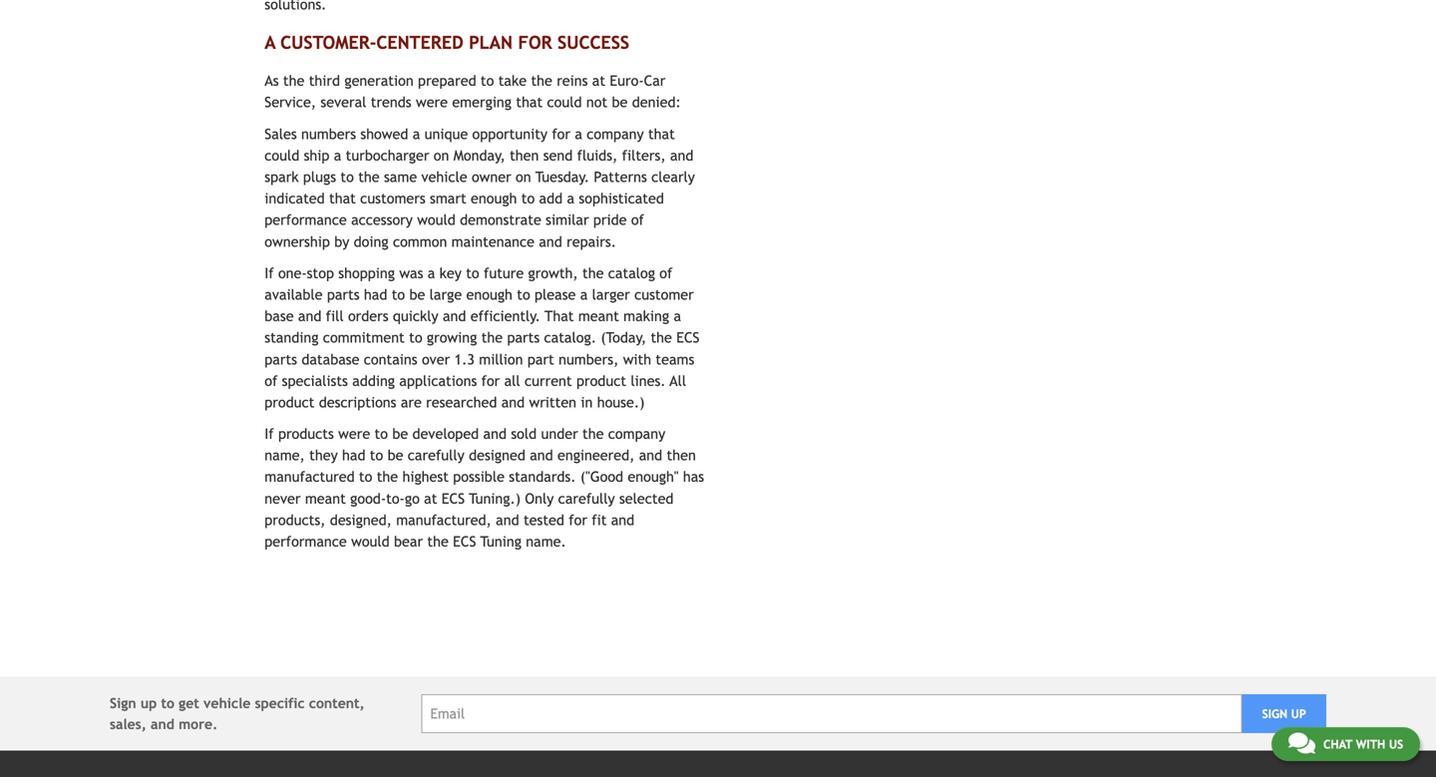 Task type: describe. For each thing, give the bounding box(es) containing it.
specific
[[255, 695, 305, 711]]

at inside if products were to be developed and sold under the company name, they had to be carefully       designed and engineered, and then manufactured to the highest possible standards. ("good enough" has never meant good-to-go at ecs tuning.) only carefully selected products, designed, manufactured,       and tested for fit and performance would bear the ecs tuning name.
[[424, 490, 437, 507]]

were inside if products were to be developed and sold under the company name, they had to be carefully       designed and engineered, and then manufactured to the highest possible standards. ("good enough" has never meant good-to-go at ecs tuning.) only carefully selected products, designed, manufactured,       and tested for fit and performance would bear the ecs tuning name.
[[338, 425, 370, 442]]

0 horizontal spatial carefully
[[408, 447, 465, 463]]

unique
[[425, 126, 468, 142]]

making
[[624, 308, 669, 324]]

sign up button
[[1242, 694, 1327, 733]]

products,
[[265, 512, 326, 528]]

and up standards.
[[530, 447, 553, 463]]

contains
[[364, 351, 418, 367]]

fill
[[326, 308, 344, 324]]

has
[[683, 469, 704, 485]]

designed
[[469, 447, 526, 463]]

the down manufactured,
[[427, 533, 449, 550]]

clearly
[[651, 169, 695, 185]]

tuesday.
[[535, 169, 589, 185]]

sales numbers showed a unique opportunity for a company that could ship a turbocharger on monday,       then send fluids, filters, and spark plugs to the same vehicle owner on tuesday.  patterns clearly indicated that customers smart enough to add a sophisticated performance accessory would demonstrate       similar pride of ownership by doing common maintenance and repairs.
[[265, 126, 695, 250]]

they
[[309, 447, 338, 463]]

products
[[278, 425, 334, 442]]

common
[[393, 233, 447, 250]]

trends
[[371, 94, 412, 110]]

accessory
[[351, 212, 413, 228]]

if for if products were to be developed and sold under the company name, they had to be carefully       designed and engineered, and then manufactured to the highest possible standards. ("good enough" has never meant good-to-go at ecs tuning.) only carefully selected products, designed, manufactured,       and tested for fit and performance would bear the ecs tuning name.
[[265, 425, 274, 442]]

generation
[[344, 72, 414, 89]]

ship
[[304, 147, 330, 164]]

teams
[[656, 351, 695, 367]]

all
[[504, 372, 520, 389]]

never
[[265, 490, 301, 507]]

commitment
[[323, 329, 405, 346]]

spark
[[265, 169, 299, 185]]

descriptions
[[319, 394, 396, 410]]

designed,
[[330, 512, 392, 528]]

prepared
[[418, 72, 476, 89]]

enough inside the sales numbers showed a unique opportunity for a company that could ship a turbocharger on monday,       then send fluids, filters, and spark plugs to the same vehicle owner on tuesday.  patterns clearly indicated that customers smart enough to add a sophisticated performance accessory would demonstrate       similar pride of ownership by doing common maintenance and repairs.
[[471, 190, 517, 207]]

lines.
[[631, 372, 666, 389]]

comments image
[[1289, 731, 1315, 755]]

with inside if one-stop shopping was a key to future growth, the catalog of available parts had to be       large enough to please a larger customer base and fill orders quickly and efficiently. that meant       making a standing commitment to growing the parts catalog.  (today, the ecs parts database contains       over 1.3 million part numbers, with teams of specialists adding applications for all current product       lines. all product descriptions are researched and written in house.)
[[623, 351, 651, 367]]

orders
[[348, 308, 389, 324]]

enough inside if one-stop shopping was a key to future growth, the catalog of available parts had to be       large enough to please a larger customer base and fill orders quickly and efficiently. that meant       making a standing commitment to growing the parts catalog.  (today, the ecs parts database contains       over 1.3 million part numbers, with teams of specialists adding applications for all current product       lines. all product descriptions are researched and written in house.)
[[466, 286, 513, 303]]

a left key
[[428, 265, 435, 281]]

over
[[422, 351, 450, 367]]

1 vertical spatial ecs
[[442, 490, 465, 507]]

euro-
[[610, 72, 644, 89]]

tested
[[524, 512, 564, 528]]

engineered,
[[558, 447, 635, 463]]

and up enough"
[[639, 447, 662, 463]]

get
[[179, 695, 199, 711]]

plan
[[469, 32, 513, 53]]

the up teams at the top of the page
[[651, 329, 672, 346]]

could inside as the third generation prepared to take the reins at euro-car service, several trends were       emerging that could not be denied:
[[547, 94, 582, 110]]

if for if one-stop shopping was a key to future growth, the catalog of available parts had to be       large enough to please a larger customer base and fill orders quickly and efficiently. that meant       making a standing commitment to growing the parts catalog.  (today, the ecs parts database contains       over 1.3 million part numbers, with teams of specialists adding applications for all current product       lines. all product descriptions are researched and written in house.)
[[265, 265, 274, 281]]

were inside as the third generation prepared to take the reins at euro-car service, several trends were       emerging that could not be denied:
[[416, 94, 448, 110]]

growing
[[427, 329, 477, 346]]

and left fill
[[298, 308, 322, 324]]

applications
[[399, 372, 477, 389]]

million
[[479, 351, 523, 367]]

be inside if one-stop shopping was a key to future growth, the catalog of available parts had to be       large enough to please a larger customer base and fill orders quickly and efficiently. that meant       making a standing commitment to growing the parts catalog.  (today, the ecs parts database contains       over 1.3 million part numbers, with teams of specialists adding applications for all current product       lines. all product descriptions are researched and written in house.)
[[409, 286, 425, 303]]

pride
[[593, 212, 627, 228]]

highest
[[402, 469, 449, 485]]

customer
[[634, 286, 694, 303]]

vehicle inside sign up to get vehicle specific content, sales, and more.
[[203, 695, 251, 711]]

standing
[[265, 329, 319, 346]]

add
[[539, 190, 563, 207]]

house.)
[[597, 394, 645, 410]]

car
[[644, 72, 666, 89]]

and inside sign up to get vehicle specific content, sales, and more.
[[151, 716, 174, 732]]

opportunity
[[472, 126, 548, 142]]

tuning
[[480, 533, 522, 550]]

a right 'add' on the top left of page
[[567, 190, 575, 207]]

and down all
[[501, 394, 525, 410]]

1 horizontal spatial parts
[[327, 286, 360, 303]]

sign up to get vehicle specific content, sales, and more.
[[110, 695, 365, 732]]

manufactured
[[265, 469, 355, 485]]

service,
[[265, 94, 316, 110]]

and up tuning
[[496, 512, 519, 528]]

the up to- at the left of the page
[[377, 469, 398, 485]]

would inside the sales numbers showed a unique opportunity for a company that could ship a turbocharger on monday,       then send fluids, filters, and spark plugs to the same vehicle owner on tuesday.  patterns clearly indicated that customers smart enough to add a sophisticated performance accessory would demonstrate       similar pride of ownership by doing common maintenance and repairs.
[[417, 212, 456, 228]]

smart
[[430, 190, 466, 207]]

fluids,
[[577, 147, 618, 164]]

to-
[[386, 490, 405, 507]]

sold
[[511, 425, 537, 442]]

manufactured,
[[396, 512, 492, 528]]

sign for sign up
[[1262, 707, 1288, 721]]

1.3
[[454, 351, 475, 367]]

had inside if one-stop shopping was a key to future growth, the catalog of available parts had to be       large enough to please a larger customer base and fill orders quickly and efficiently. that meant       making a standing commitment to growing the parts catalog.  (today, the ecs parts database contains       over 1.3 million part numbers, with teams of specialists adding applications for all current product       lines. all product descriptions are researched and written in house.)
[[364, 286, 387, 303]]

available
[[265, 286, 323, 303]]

database
[[302, 351, 360, 367]]

was
[[399, 265, 423, 281]]

plugs
[[303, 169, 336, 185]]

sophisticated
[[579, 190, 664, 207]]

the up larger at the top
[[583, 265, 604, 281]]

at inside as the third generation prepared to take the reins at euro-car service, several trends were       emerging that could not be denied:
[[592, 72, 606, 89]]

by
[[334, 233, 349, 250]]

1 horizontal spatial on
[[516, 169, 531, 185]]

vehicle inside the sales numbers showed a unique opportunity for a company that could ship a turbocharger on monday,       then send fluids, filters, and spark plugs to the same vehicle owner on tuesday.  patterns clearly indicated that customers smart enough to add a sophisticated performance accessory would demonstrate       similar pride of ownership by doing common maintenance and repairs.
[[421, 169, 467, 185]]

then inside the sales numbers showed a unique opportunity for a company that could ship a turbocharger on monday,       then send fluids, filters, and spark plugs to the same vehicle owner on tuesday.  patterns clearly indicated that customers smart enough to add a sophisticated performance accessory would demonstrate       similar pride of ownership by doing common maintenance and repairs.
[[510, 147, 539, 164]]

indicated
[[265, 190, 325, 207]]

Email email field
[[421, 694, 1242, 733]]

2 horizontal spatial that
[[648, 126, 675, 142]]

future
[[484, 265, 524, 281]]

enough"
[[628, 469, 679, 485]]

1 horizontal spatial with
[[1356, 737, 1386, 751]]

ecs inside if one-stop shopping was a key to future growth, the catalog of available parts had to be       large enough to please a larger customer base and fill orders quickly and efficiently. that meant       making a standing commitment to growing the parts catalog.  (today, the ecs parts database contains       over 1.3 million part numbers, with teams of specialists adding applications for all current product       lines. all product descriptions are researched and written in house.)
[[676, 329, 700, 346]]

tuning.)
[[469, 490, 521, 507]]

name.
[[526, 533, 566, 550]]

selected
[[619, 490, 674, 507]]

a left larger at the top
[[580, 286, 588, 303]]

take
[[498, 72, 527, 89]]

larger
[[592, 286, 630, 303]]

company inside the sales numbers showed a unique opportunity for a company that could ship a turbocharger on monday,       then send fluids, filters, and spark plugs to the same vehicle owner on tuesday.  patterns clearly indicated that customers smart enough to add a sophisticated performance accessory would demonstrate       similar pride of ownership by doing common maintenance and repairs.
[[587, 126, 644, 142]]

performance inside the sales numbers showed a unique opportunity for a company that could ship a turbocharger on monday,       then send fluids, filters, and spark plugs to the same vehicle owner on tuesday.  patterns clearly indicated that customers smart enough to add a sophisticated performance accessory would demonstrate       similar pride of ownership by doing common maintenance and repairs.
[[265, 212, 347, 228]]

efficiently.
[[471, 308, 541, 324]]

standards.
[[509, 469, 576, 485]]

growth,
[[528, 265, 578, 281]]



Task type: vqa. For each thing, say whether or not it's contained in the screenshot.
"automatic transmission"
no



Task type: locate. For each thing, give the bounding box(es) containing it.
be up highest
[[388, 447, 403, 463]]

then inside if products were to be developed and sold under the company name, they had to be carefully       designed and engineered, and then manufactured to the highest possible standards. ("good enough" has never meant good-to-go at ecs tuning.) only carefully selected products, designed, manufactured,       and tested for fit and performance would bear the ecs tuning name.
[[667, 447, 696, 463]]

meant inside if products were to be developed and sold under the company name, they had to be carefully       designed and engineered, and then manufactured to the highest possible standards. ("good enough" has never meant good-to-go at ecs tuning.) only carefully selected products, designed, manufactured,       and tested for fit and performance would bear the ecs tuning name.
[[305, 490, 346, 507]]

third
[[309, 72, 340, 89]]

chat
[[1323, 737, 1353, 751]]

for inside if one-stop shopping was a key to future growth, the catalog of available parts had to be       large enough to please a larger customer base and fill orders quickly and efficiently. that meant       making a standing commitment to growing the parts catalog.  (today, the ecs parts database contains       over 1.3 million part numbers, with teams of specialists adding applications for all current product       lines. all product descriptions are researched and written in house.)
[[481, 372, 500, 389]]

if left one- on the top left of page
[[265, 265, 274, 281]]

company down house.)
[[608, 425, 665, 442]]

parts up fill
[[327, 286, 360, 303]]

emerging
[[452, 94, 512, 110]]

0 vertical spatial performance
[[265, 212, 347, 228]]

and up designed
[[483, 425, 507, 442]]

1 vertical spatial could
[[265, 147, 300, 164]]

1 vertical spatial enough
[[466, 286, 513, 303]]

1 vertical spatial if
[[265, 425, 274, 442]]

ecs down manufactured,
[[453, 533, 476, 550]]

1 vertical spatial would
[[351, 533, 390, 550]]

a
[[265, 32, 275, 53]]

had
[[364, 286, 387, 303], [342, 447, 366, 463]]

0 vertical spatial were
[[416, 94, 448, 110]]

company inside if products were to be developed and sold under the company name, they had to be carefully       designed and engineered, and then manufactured to the highest possible standards. ("good enough" has never meant good-to-go at ecs tuning.) only carefully selected products, designed, manufactured,       and tested for fit and performance would bear the ecs tuning name.
[[608, 425, 665, 442]]

up up comments icon
[[1291, 707, 1306, 721]]

1 horizontal spatial at
[[592, 72, 606, 89]]

up up sales, at the left
[[140, 695, 157, 711]]

2 horizontal spatial of
[[660, 265, 673, 281]]

ecs
[[676, 329, 700, 346], [442, 490, 465, 507], [453, 533, 476, 550]]

written
[[529, 394, 577, 410]]

then
[[510, 147, 539, 164], [667, 447, 696, 463]]

1 vertical spatial company
[[608, 425, 665, 442]]

0 vertical spatial product
[[576, 372, 626, 389]]

0 horizontal spatial product
[[265, 394, 315, 410]]

had right they
[[342, 447, 366, 463]]

ecs up teams at the top of the page
[[676, 329, 700, 346]]

a right ship
[[334, 147, 341, 164]]

in
[[581, 394, 593, 410]]

for
[[518, 32, 552, 53], [552, 126, 571, 142], [481, 372, 500, 389], [569, 512, 587, 528]]

of up customer
[[660, 265, 673, 281]]

a up fluids,
[[575, 126, 582, 142]]

maintenance
[[451, 233, 535, 250]]

1 vertical spatial of
[[660, 265, 673, 281]]

could
[[547, 94, 582, 110], [265, 147, 300, 164]]

similar
[[546, 212, 589, 228]]

filters,
[[622, 147, 666, 164]]

go
[[405, 490, 420, 507]]

2 vertical spatial that
[[329, 190, 356, 207]]

were down descriptions
[[338, 425, 370, 442]]

1 horizontal spatial carefully
[[558, 490, 615, 507]]

meant inside if one-stop shopping was a key to future growth, the catalog of available parts had to be       large enough to please a larger customer base and fill orders quickly and efficiently. that meant       making a standing commitment to growing the parts catalog.  (today, the ecs parts database contains       over 1.3 million part numbers, with teams of specialists adding applications for all current product       lines. all product descriptions are researched and written in house.)
[[578, 308, 619, 324]]

0 vertical spatial parts
[[327, 286, 360, 303]]

1 horizontal spatial sign
[[1262, 707, 1288, 721]]

ownership
[[265, 233, 330, 250]]

2 vertical spatial parts
[[265, 351, 297, 367]]

name,
[[265, 447, 305, 463]]

company
[[587, 126, 644, 142], [608, 425, 665, 442]]

base
[[265, 308, 294, 324]]

bear
[[394, 533, 423, 550]]

to inside as the third generation prepared to take the reins at euro-car service, several trends were       emerging that could not be denied:
[[481, 72, 494, 89]]

for inside if products were to be developed and sold under the company name, they had to be carefully       designed and engineered, and then manufactured to the highest possible standards. ("good enough" has never meant good-to-go at ecs tuning.) only carefully selected products, designed, manufactured,       and tested for fit and performance would bear the ecs tuning name.
[[569, 512, 587, 528]]

please
[[535, 286, 576, 303]]

0 horizontal spatial sign
[[110, 695, 136, 711]]

0 vertical spatial company
[[587, 126, 644, 142]]

1 vertical spatial meant
[[305, 490, 346, 507]]

vehicle up "more."
[[203, 695, 251, 711]]

meant down larger at the top
[[578, 308, 619, 324]]

for right plan in the top left of the page
[[518, 32, 552, 53]]

large
[[430, 286, 462, 303]]

if inside if one-stop shopping was a key to future growth, the catalog of available parts had to be       large enough to please a larger customer base and fill orders quickly and efficiently. that meant       making a standing commitment to growing the parts catalog.  (today, the ecs parts database contains       over 1.3 million part numbers, with teams of specialists adding applications for all current product       lines. all product descriptions are researched and written in house.)
[[265, 265, 274, 281]]

0 vertical spatial with
[[623, 351, 651, 367]]

demonstrate
[[460, 212, 541, 228]]

2 performance from the top
[[265, 533, 347, 550]]

then down opportunity
[[510, 147, 539, 164]]

parts up part
[[507, 329, 540, 346]]

then up has
[[667, 447, 696, 463]]

developed
[[412, 425, 479, 442]]

2 vertical spatial of
[[265, 372, 278, 389]]

sign inside sign up to get vehicle specific content, sales, and more.
[[110, 695, 136, 711]]

1 vertical spatial then
[[667, 447, 696, 463]]

would inside if products were to be developed and sold under the company name, they had to be carefully       designed and engineered, and then manufactured to the highest possible standards. ("good enough" has never meant good-to-go at ecs tuning.) only carefully selected products, designed, manufactured,       and tested for fit and performance would bear the ecs tuning name.
[[351, 533, 390, 550]]

of left specialists
[[265, 372, 278, 389]]

meant
[[578, 308, 619, 324], [305, 490, 346, 507]]

0 vertical spatial could
[[547, 94, 582, 110]]

be inside as the third generation prepared to take the reins at euro-car service, several trends were       emerging that could not be denied:
[[612, 94, 628, 110]]

with up lines.
[[623, 351, 651, 367]]

0 horizontal spatial with
[[623, 351, 651, 367]]

1 vertical spatial parts
[[507, 329, 540, 346]]

1 horizontal spatial could
[[547, 94, 582, 110]]

to inside sign up to get vehicle specific content, sales, and more.
[[161, 695, 175, 711]]

0 horizontal spatial vehicle
[[203, 695, 251, 711]]

reins
[[557, 72, 588, 89]]

researched
[[426, 394, 497, 410]]

vehicle up smart at the left of page
[[421, 169, 467, 185]]

up inside button
[[1291, 707, 1306, 721]]

1 horizontal spatial meant
[[578, 308, 619, 324]]

0 horizontal spatial parts
[[265, 351, 297, 367]]

0 horizontal spatial were
[[338, 425, 370, 442]]

with
[[623, 351, 651, 367], [1356, 737, 1386, 751]]

denied:
[[632, 94, 681, 110]]

0 horizontal spatial of
[[265, 372, 278, 389]]

were
[[416, 94, 448, 110], [338, 425, 370, 442]]

1 vertical spatial at
[[424, 490, 437, 507]]

1 vertical spatial were
[[338, 425, 370, 442]]

owner
[[472, 169, 511, 185]]

sales
[[265, 126, 297, 142]]

more.
[[179, 716, 218, 732]]

carefully down developed
[[408, 447, 465, 463]]

that
[[545, 308, 574, 324]]

good-
[[350, 490, 386, 507]]

could inside the sales numbers showed a unique opportunity for a company that could ship a turbocharger on monday,       then send fluids, filters, and spark plugs to the same vehicle owner on tuesday.  patterns clearly indicated that customers smart enough to add a sophisticated performance accessory would demonstrate       similar pride of ownership by doing common maintenance and repairs.
[[265, 147, 300, 164]]

for up send at the left top of page
[[552, 126, 571, 142]]

up inside sign up to get vehicle specific content, sales, and more.
[[140, 695, 157, 711]]

1 if from the top
[[265, 265, 274, 281]]

part
[[527, 351, 554, 367]]

1 horizontal spatial product
[[576, 372, 626, 389]]

possible
[[453, 469, 505, 485]]

0 vertical spatial on
[[434, 147, 449, 164]]

(today,
[[601, 329, 646, 346]]

on right owner
[[516, 169, 531, 185]]

sign up 'chat with us' link
[[1262, 707, 1288, 721]]

1 vertical spatial carefully
[[558, 490, 615, 507]]

0 vertical spatial if
[[265, 265, 274, 281]]

shopping
[[338, 265, 395, 281]]

sign for sign up to get vehicle specific content, sales, and more.
[[110, 695, 136, 711]]

under
[[541, 425, 578, 442]]

0 vertical spatial had
[[364, 286, 387, 303]]

of down sophisticated
[[631, 212, 644, 228]]

0 vertical spatial vehicle
[[421, 169, 467, 185]]

carefully up fit
[[558, 490, 615, 507]]

at
[[592, 72, 606, 89], [424, 490, 437, 507]]

2 horizontal spatial parts
[[507, 329, 540, 346]]

the right take
[[531, 72, 552, 89]]

0 horizontal spatial up
[[140, 695, 157, 711]]

as the third generation prepared to take the reins at euro-car service, several trends were       emerging that could not be denied:
[[265, 72, 681, 110]]

chat with us link
[[1272, 727, 1420, 761]]

all
[[670, 372, 686, 389]]

if inside if products were to be developed and sold under the company name, they had to be carefully       designed and engineered, and then manufactured to the highest possible standards. ("good enough" has never meant good-to-go at ecs tuning.) only carefully selected products, designed, manufactured,       and tested for fit and performance would bear the ecs tuning name.
[[265, 425, 274, 442]]

could down reins
[[547, 94, 582, 110]]

0 vertical spatial that
[[516, 94, 543, 110]]

1 vertical spatial vehicle
[[203, 695, 251, 711]]

that inside as the third generation prepared to take the reins at euro-car service, several trends were       emerging that could not be denied:
[[516, 94, 543, 110]]

a customer-centered plan for success
[[265, 32, 629, 53]]

the up service,
[[283, 72, 305, 89]]

enough down future
[[466, 286, 513, 303]]

0 vertical spatial meant
[[578, 308, 619, 324]]

and right sales, at the left
[[151, 716, 174, 732]]

meant down manufactured
[[305, 490, 346, 507]]

not
[[586, 94, 608, 110]]

at up not
[[592, 72, 606, 89]]

were down prepared
[[416, 94, 448, 110]]

current
[[525, 372, 572, 389]]

be down 'euro-'
[[612, 94, 628, 110]]

product down specialists
[[265, 394, 315, 410]]

0 horizontal spatial at
[[424, 490, 437, 507]]

of inside the sales numbers showed a unique opportunity for a company that could ship a turbocharger on monday,       then send fluids, filters, and spark plugs to the same vehicle owner on tuesday.  patterns clearly indicated that customers smart enough to add a sophisticated performance accessory would demonstrate       similar pride of ownership by doing common maintenance and repairs.
[[631, 212, 644, 228]]

enough
[[471, 190, 517, 207], [466, 286, 513, 303]]

sign inside sign up button
[[1262, 707, 1288, 721]]

be
[[612, 94, 628, 110], [409, 286, 425, 303], [392, 425, 408, 442], [388, 447, 403, 463]]

enough down owner
[[471, 190, 517, 207]]

had up orders
[[364, 286, 387, 303]]

1 vertical spatial product
[[265, 394, 315, 410]]

2 vertical spatial ecs
[[453, 533, 476, 550]]

and down similar
[[539, 233, 562, 250]]

that down plugs
[[329, 190, 356, 207]]

1 horizontal spatial vehicle
[[421, 169, 467, 185]]

a
[[413, 126, 420, 142], [575, 126, 582, 142], [334, 147, 341, 164], [567, 190, 575, 207], [428, 265, 435, 281], [580, 286, 588, 303], [674, 308, 681, 324]]

0 horizontal spatial on
[[434, 147, 449, 164]]

1 horizontal spatial that
[[516, 94, 543, 110]]

the inside the sales numbers showed a unique opportunity for a company that could ship a turbocharger on monday,       then send fluids, filters, and spark plugs to the same vehicle owner on tuesday.  patterns clearly indicated that customers smart enough to add a sophisticated performance accessory would demonstrate       similar pride of ownership by doing common maintenance and repairs.
[[358, 169, 380, 185]]

us
[[1389, 737, 1403, 751]]

0 vertical spatial then
[[510, 147, 539, 164]]

for left fit
[[569, 512, 587, 528]]

0 vertical spatial of
[[631, 212, 644, 228]]

customer-
[[280, 32, 376, 53]]

for inside the sales numbers showed a unique opportunity for a company that could ship a turbocharger on monday,       then send fluids, filters, and spark plugs to the same vehicle owner on tuesday.  patterns clearly indicated that customers smart enough to add a sophisticated performance accessory would demonstrate       similar pride of ownership by doing common maintenance and repairs.
[[552, 126, 571, 142]]

and
[[670, 147, 694, 164], [539, 233, 562, 250], [298, 308, 322, 324], [443, 308, 466, 324], [501, 394, 525, 410], [483, 425, 507, 442], [530, 447, 553, 463], [639, 447, 662, 463], [496, 512, 519, 528], [611, 512, 635, 528], [151, 716, 174, 732]]

catalog.
[[544, 329, 596, 346]]

company up fluids,
[[587, 126, 644, 142]]

1 horizontal spatial would
[[417, 212, 456, 228]]

turbocharger
[[346, 147, 429, 164]]

0 vertical spatial ecs
[[676, 329, 700, 346]]

that
[[516, 94, 543, 110], [648, 126, 675, 142], [329, 190, 356, 207]]

sign up
[[1262, 707, 1306, 721]]

vehicle
[[421, 169, 467, 185], [203, 695, 251, 711]]

ecs up manufactured,
[[442, 490, 465, 507]]

only
[[525, 490, 554, 507]]

monday,
[[454, 147, 505, 164]]

a down customer
[[674, 308, 681, 324]]

1 vertical spatial on
[[516, 169, 531, 185]]

product down numbers,
[[576, 372, 626, 389]]

be down are
[[392, 425, 408, 442]]

on
[[434, 147, 449, 164], [516, 169, 531, 185]]

quickly
[[393, 308, 439, 324]]

be up quickly
[[409, 286, 425, 303]]

with left us
[[1356, 737, 1386, 751]]

to
[[481, 72, 494, 89], [341, 169, 354, 185], [521, 190, 535, 207], [466, 265, 479, 281], [392, 286, 405, 303], [517, 286, 530, 303], [409, 329, 422, 346], [375, 425, 388, 442], [370, 447, 383, 463], [359, 469, 372, 485], [161, 695, 175, 711]]

0 vertical spatial would
[[417, 212, 456, 228]]

the up million
[[481, 329, 503, 346]]

1 vertical spatial had
[[342, 447, 366, 463]]

and right fit
[[611, 512, 635, 528]]

0 vertical spatial at
[[592, 72, 606, 89]]

customers
[[360, 190, 426, 207]]

0 horizontal spatial would
[[351, 533, 390, 550]]

that down take
[[516, 94, 543, 110]]

could up spark
[[265, 147, 300, 164]]

had inside if products were to be developed and sold under the company name, they had to be carefully       designed and engineered, and then manufactured to the highest possible standards. ("good enough" has never meant good-to-go at ecs tuning.) only carefully selected products, designed, manufactured,       and tested for fit and performance would bear the ecs tuning name.
[[342, 447, 366, 463]]

patterns
[[594, 169, 647, 185]]

performance down products,
[[265, 533, 347, 550]]

and up growing
[[443, 308, 466, 324]]

if up name,
[[265, 425, 274, 442]]

0 vertical spatial enough
[[471, 190, 517, 207]]

2 if from the top
[[265, 425, 274, 442]]

that up filters,
[[648, 126, 675, 142]]

a left unique
[[413, 126, 420, 142]]

1 horizontal spatial then
[[667, 447, 696, 463]]

centered
[[376, 32, 464, 53]]

1 vertical spatial performance
[[265, 533, 347, 550]]

are
[[401, 394, 422, 410]]

parts
[[327, 286, 360, 303], [507, 329, 540, 346], [265, 351, 297, 367]]

numbers,
[[559, 351, 619, 367]]

1 horizontal spatial were
[[416, 94, 448, 110]]

would
[[417, 212, 456, 228], [351, 533, 390, 550]]

on down unique
[[434, 147, 449, 164]]

1 horizontal spatial up
[[1291, 707, 1306, 721]]

performance up the ownership
[[265, 212, 347, 228]]

0 horizontal spatial that
[[329, 190, 356, 207]]

for left all
[[481, 372, 500, 389]]

parts down standing
[[265, 351, 297, 367]]

adding
[[352, 372, 395, 389]]

up for sign up to get vehicle specific content, sales, and more.
[[140, 695, 157, 711]]

up for sign up
[[1291, 707, 1306, 721]]

0 horizontal spatial then
[[510, 147, 539, 164]]

and up clearly
[[670, 147, 694, 164]]

1 vertical spatial with
[[1356, 737, 1386, 751]]

1 horizontal spatial of
[[631, 212, 644, 228]]

1 vertical spatial that
[[648, 126, 675, 142]]

the up engineered,
[[583, 425, 604, 442]]

0 vertical spatial carefully
[[408, 447, 465, 463]]

0 horizontal spatial could
[[265, 147, 300, 164]]

0 horizontal spatial meant
[[305, 490, 346, 507]]

would down designed,
[[351, 533, 390, 550]]

1 performance from the top
[[265, 212, 347, 228]]

at right go
[[424, 490, 437, 507]]

performance inside if products were to be developed and sold under the company name, they had to be carefully       designed and engineered, and then manufactured to the highest possible standards. ("good enough" has never meant good-to-go at ecs tuning.) only carefully selected products, designed, manufactured,       and tested for fit and performance would bear the ecs tuning name.
[[265, 533, 347, 550]]

sign up sales, at the left
[[110, 695, 136, 711]]

repairs.
[[567, 233, 616, 250]]

the down turbocharger
[[358, 169, 380, 185]]

would down smart at the left of page
[[417, 212, 456, 228]]



